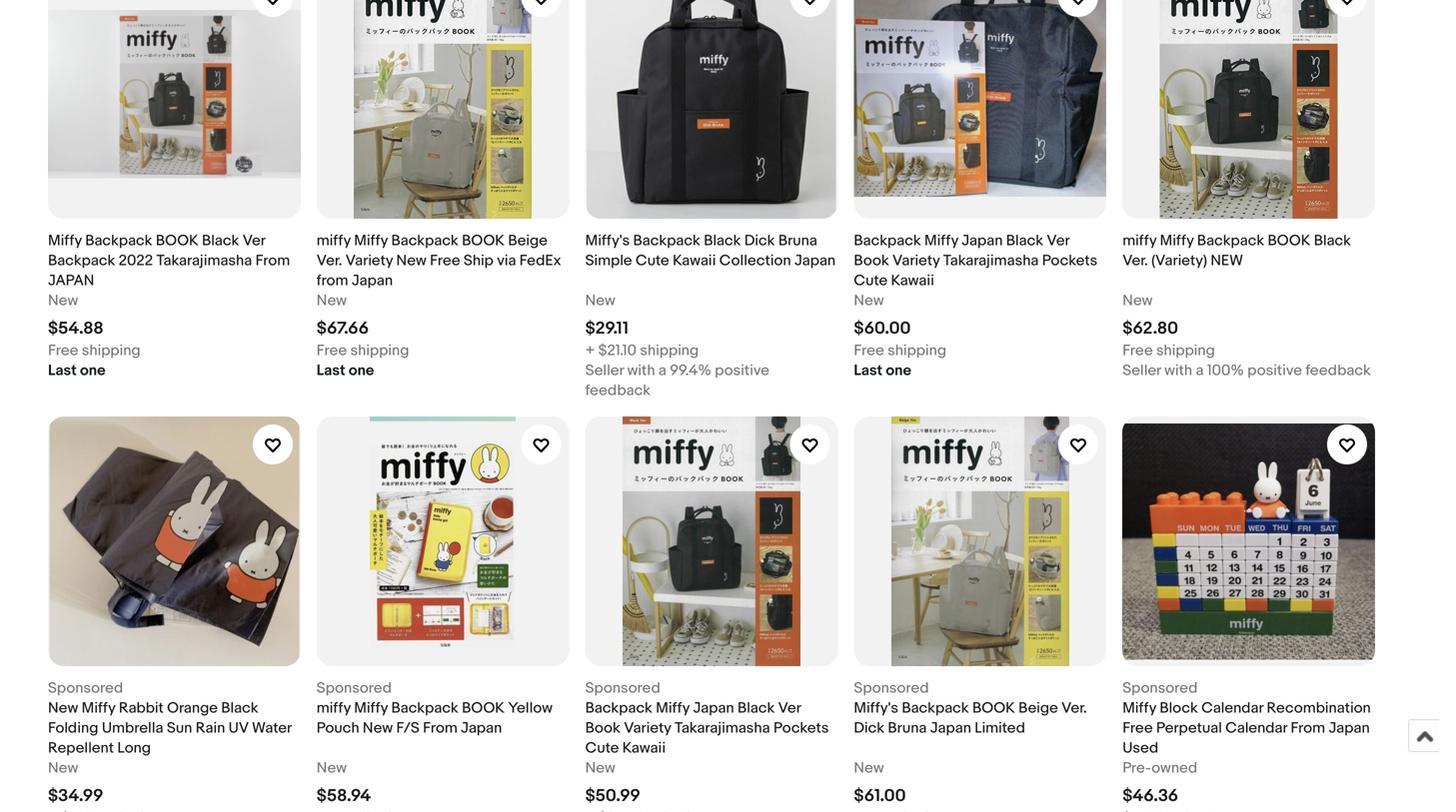 Task type: describe. For each thing, give the bounding box(es) containing it.
feedback inside new $29.11 + $21.10 shipping seller with a 99.4% positive feedback
[[586, 382, 651, 400]]

ver inside sponsored backpack miffy japan black ver book variety takarajimasha pockets cute kawaii new $50.99
[[779, 700, 801, 718]]

last inside backpack miffy japan black ver book variety takarajimasha pockets cute kawaii new $60.00 free shipping last one
[[854, 362, 883, 380]]

$67.66
[[317, 319, 369, 340]]

(variety)
[[1152, 252, 1208, 270]]

free left ship
[[430, 252, 461, 270]]

simple
[[586, 252, 633, 270]]

japan inside sponsored backpack miffy japan black ver book variety takarajimasha pockets cute kawaii new $50.99
[[693, 700, 735, 718]]

water
[[252, 720, 292, 738]]

pockets inside backpack miffy japan black ver book variety takarajimasha pockets cute kawaii new $60.00 free shipping last one
[[1043, 252, 1098, 270]]

takarajimasha for $54.88
[[157, 252, 252, 270]]

limited
[[975, 720, 1026, 738]]

new text field for $34.99
[[48, 759, 78, 779]]

black inside sponsored new miffy rabbit orange black folding umbrella sun rain uv water repellent long new $34.99
[[221, 700, 259, 718]]

sponsored for $34.99
[[48, 680, 123, 698]]

shipping inside the miffy miffy backpack book beige ver. variety new  free ship via fedex from japan new $67.66 free shipping last one
[[351, 342, 409, 360]]

one inside the miffy miffy backpack book beige ver. variety new  free ship via fedex from japan new $67.66 free shipping last one
[[349, 362, 374, 380]]

new inside sponsored backpack miffy japan black ver book variety takarajimasha pockets cute kawaii new $50.99
[[586, 760, 616, 778]]

one inside miffy backpack book black ver backpack 2022 takarajimasha from japan new $54.88 free shipping last one
[[80, 362, 106, 380]]

owned
[[1152, 760, 1198, 778]]

free down $67.66
[[317, 342, 347, 360]]

$29.11 text field
[[586, 319, 629, 340]]

block
[[1160, 700, 1199, 718]]

takarajimasha inside sponsored backpack miffy japan black ver book variety takarajimasha pockets cute kawaii new $50.99
[[675, 720, 771, 738]]

sponsored miffy block calendar recombination free perpetual calendar from japan used pre-owned $46.36
[[1123, 680, 1372, 808]]

new inside "new $61.00"
[[854, 760, 885, 778]]

backpack inside miffy's backpack black dick bruna simple cute kawaii collection japan
[[633, 232, 701, 250]]

new $62.80 free shipping seller with a 100% positive feedback
[[1123, 292, 1372, 380]]

book inside sponsored backpack miffy japan black ver book variety takarajimasha pockets cute kawaii new $50.99
[[586, 720, 621, 738]]

seller inside new $29.11 + $21.10 shipping seller with a 99.4% positive feedback
[[586, 362, 624, 380]]

new text field for $54.88
[[48, 291, 78, 311]]

japan
[[48, 272, 94, 290]]

Last one text field
[[854, 361, 912, 381]]

sponsored text field for $50.99
[[586, 679, 661, 699]]

japan inside backpack miffy japan black ver book variety takarajimasha pockets cute kawaii new $60.00 free shipping last one
[[962, 232, 1003, 250]]

from for $46.36
[[1291, 720, 1326, 738]]

free shipping text field for $67.66
[[317, 341, 409, 361]]

one inside backpack miffy japan black ver book variety takarajimasha pockets cute kawaii new $60.00 free shipping last one
[[886, 362, 912, 380]]

new inside the new $58.94
[[317, 760, 347, 778]]

new $58.94
[[317, 760, 371, 808]]

miffy's inside miffy's backpack black dick bruna simple cute kawaii collection japan
[[586, 232, 630, 250]]

+
[[586, 342, 595, 360]]

book for miffy miffy backpack book beige ver. variety new  free ship via fedex from japan new $67.66 free shipping last one
[[462, 232, 505, 250]]

miffy for miffy miffy backpack book beige ver. variety new  free ship via fedex from japan new $67.66 free shipping last one
[[317, 232, 351, 250]]

new inside miffy backpack book black ver backpack 2022 takarajimasha from japan new $54.88 free shipping last one
[[48, 292, 78, 310]]

a inside new $29.11 + $21.10 shipping seller with a 99.4% positive feedback
[[659, 362, 667, 380]]

sponsored text field for $34.99
[[48, 679, 123, 699]]

sponsored for $50.99
[[586, 680, 661, 698]]

kawaii inside miffy's backpack black dick bruna simple cute kawaii collection japan
[[673, 252, 716, 270]]

perpetual
[[1157, 720, 1223, 738]]

$67.66 text field
[[317, 319, 369, 340]]

new text field for $61.00
[[854, 759, 885, 779]]

shipping inside miffy backpack book black ver backpack 2022 takarajimasha from japan new $54.88 free shipping last one
[[82, 342, 141, 360]]

rabbit
[[119, 700, 164, 718]]

3 free shipping text field from the left
[[1123, 341, 1216, 361]]

via
[[497, 252, 516, 270]]

sponsored text field for $61.00
[[854, 679, 930, 699]]

miffy backpack book black ver backpack 2022 takarajimasha from japan new $54.88 free shipping last one
[[48, 232, 290, 380]]

positive inside the new $62.80 free shipping seller with a 100% positive feedback
[[1248, 362, 1303, 380]]

free inside miffy backpack book black ver backpack 2022 takarajimasha from japan new $54.88 free shipping last one
[[48, 342, 78, 360]]

miffy's inside sponsored miffy's backpack book beige ver. dick bruna japan limited
[[854, 700, 899, 718]]

variety for $60.00
[[893, 252, 940, 270]]

variety for from
[[346, 252, 393, 270]]

book inside miffy backpack book black ver backpack 2022 takarajimasha from japan new $54.88 free shipping last one
[[156, 232, 199, 250]]

new $29.11 + $21.10 shipping seller with a 99.4% positive feedback
[[586, 292, 773, 400]]

cute inside miffy's backpack black dick bruna simple cute kawaii collection japan
[[636, 252, 670, 270]]

backpack inside sponsored miffy miffy backpack book yellow pouch new f/s from japan
[[391, 700, 459, 718]]

japan inside sponsored miffy miffy backpack book yellow pouch new f/s from japan
[[461, 720, 502, 738]]

book for sponsored miffy's backpack book beige ver. dick bruna japan limited
[[973, 700, 1016, 718]]

last inside the miffy miffy backpack book beige ver. variety new  free ship via fedex from japan new $67.66 free shipping last one
[[317, 362, 345, 380]]

f/s
[[396, 720, 420, 738]]

99.4%
[[670, 362, 712, 380]]

orange
[[167, 700, 218, 718]]

$46.36 text field
[[1123, 787, 1179, 808]]

$60.00
[[854, 319, 911, 340]]

sponsored new miffy rabbit orange black folding umbrella sun rain uv water repellent long new $34.99
[[48, 680, 292, 808]]

uv
[[229, 720, 249, 738]]

$50.99 text field
[[586, 787, 641, 808]]

new inside the new $62.80 free shipping seller with a 100% positive feedback
[[1123, 292, 1153, 310]]

Pre-owned text field
[[1123, 759, 1198, 779]]

positive inside new $29.11 + $21.10 shipping seller with a 99.4% positive feedback
[[715, 362, 770, 380]]

umbrella
[[102, 720, 163, 738]]

new inside backpack miffy japan black ver book variety takarajimasha pockets cute kawaii new $60.00 free shipping last one
[[854, 292, 885, 310]]

$58.94 text field
[[317, 787, 371, 808]]

backpack inside miffy miffy backpack book black ver. (variety)  new
[[1198, 232, 1265, 250]]

previous price $48.80 5% off text field
[[1123, 809, 1221, 813]]

sun
[[167, 720, 192, 738]]

japan inside sponsored miffy block calendar recombination free perpetual calendar from japan used pre-owned $46.36
[[1329, 720, 1371, 738]]

new text field for $67.66
[[317, 291, 347, 311]]

pockets inside sponsored backpack miffy japan black ver book variety takarajimasha pockets cute kawaii new $50.99
[[774, 720, 829, 738]]

fedex
[[520, 252, 561, 270]]

new
[[1211, 252, 1244, 270]]

new text field for $62.80
[[1123, 291, 1153, 311]]

miffy inside the miffy miffy backpack book beige ver. variety new  free ship via fedex from japan new $67.66 free shipping last one
[[354, 232, 388, 250]]

book inside sponsored miffy miffy backpack book yellow pouch new f/s from japan
[[462, 700, 505, 718]]

book for miffy miffy backpack book black ver. (variety)  new
[[1268, 232, 1311, 250]]

ship
[[464, 252, 494, 270]]

Seller with a 99.4% positive feedback text field
[[586, 361, 838, 401]]

miffy miffy backpack book black ver. (variety)  new
[[1123, 232, 1352, 270]]

100%
[[1208, 362, 1245, 380]]

free inside backpack miffy japan black ver book variety takarajimasha pockets cute kawaii new $60.00 free shipping last one
[[854, 342, 885, 360]]

japan inside miffy's backpack black dick bruna simple cute kawaii collection japan
[[795, 252, 836, 270]]

black inside miffy's backpack black dick bruna simple cute kawaii collection japan
[[704, 232, 741, 250]]

sponsored text field for $46.36
[[1123, 679, 1198, 699]]

ver for $54.88
[[243, 232, 265, 250]]

new text field for $60.00
[[854, 291, 885, 311]]

last one text field for $67.66
[[317, 361, 374, 381]]

dick inside miffy's backpack black dick bruna simple cute kawaii collection japan
[[745, 232, 775, 250]]

free inside sponsored miffy block calendar recombination free perpetual calendar from japan used pre-owned $46.36
[[1123, 720, 1154, 738]]

bruna inside sponsored miffy's backpack book beige ver. dick bruna japan limited
[[888, 720, 927, 738]]



Task type: vqa. For each thing, say whether or not it's contained in the screenshot.
evaluation in the If your account doesn't meet our minimum seller performance standards for the US in the evaluation on the 20th of the month, you'll be charged an additional 6% on the final value fees applicable to sales in the following calendar month. Go to your
no



Task type: locate. For each thing, give the bounding box(es) containing it.
1 horizontal spatial seller
[[1123, 362, 1162, 380]]

$54.88 text field
[[48, 319, 104, 340]]

bruna up collection
[[779, 232, 818, 250]]

$21.10
[[599, 342, 637, 360]]

new text field up $58.94
[[317, 759, 347, 779]]

1 horizontal spatial cute
[[636, 252, 670, 270]]

backpack inside sponsored backpack miffy japan black ver book variety takarajimasha pockets cute kawaii new $50.99
[[586, 700, 653, 718]]

book inside sponsored miffy's backpack book beige ver. dick bruna japan limited
[[973, 700, 1016, 718]]

a left 100%
[[1196, 362, 1204, 380]]

book inside miffy miffy backpack book black ver. (variety)  new
[[1268, 232, 1311, 250]]

black
[[202, 232, 239, 250], [704, 232, 741, 250], [1007, 232, 1044, 250], [1315, 232, 1352, 250], [221, 700, 259, 718], [738, 700, 775, 718]]

new left f/s
[[363, 720, 393, 738]]

free shipping text field down $54.88
[[48, 341, 141, 361]]

1 vertical spatial pockets
[[774, 720, 829, 738]]

0 horizontal spatial last one text field
[[48, 361, 106, 381]]

book
[[156, 232, 199, 250], [462, 232, 505, 250], [1268, 232, 1311, 250], [462, 700, 505, 718], [973, 700, 1016, 718]]

variety up from on the left of the page
[[346, 252, 393, 270]]

sponsored for $46.36
[[1123, 680, 1198, 698]]

a
[[659, 362, 667, 380], [1196, 362, 1204, 380]]

from
[[256, 252, 290, 270], [423, 720, 458, 738], [1291, 720, 1326, 738]]

kawaii up $60.00 at the top of page
[[891, 272, 935, 290]]

2 seller from the left
[[1123, 362, 1162, 380]]

miffy inside miffy miffy backpack book black ver. (variety)  new
[[1161, 232, 1194, 250]]

shipping up last one text box
[[888, 342, 947, 360]]

0 horizontal spatial sponsored text field
[[586, 679, 661, 699]]

1 vertical spatial bruna
[[888, 720, 927, 738]]

1 horizontal spatial kawaii
[[673, 252, 716, 270]]

miffy inside sponsored miffy miffy backpack book yellow pouch new f/s from japan
[[354, 700, 388, 718]]

1 horizontal spatial variety
[[624, 720, 672, 738]]

one down free shipping text field
[[886, 362, 912, 380]]

miffy up (variety)
[[1123, 232, 1157, 250]]

sponsored inside sponsored new miffy rabbit orange black folding umbrella sun rain uv water repellent long new $34.99
[[48, 680, 123, 698]]

1 horizontal spatial sponsored text field
[[317, 679, 392, 699]]

1 horizontal spatial takarajimasha
[[675, 720, 771, 738]]

1 horizontal spatial ver.
[[1062, 700, 1088, 718]]

new text field up $60.00 text field
[[854, 291, 885, 311]]

Last one text field
[[48, 361, 106, 381], [317, 361, 374, 381]]

1 positive from the left
[[715, 362, 770, 380]]

new
[[396, 252, 427, 270], [48, 292, 78, 310], [317, 292, 347, 310], [586, 292, 616, 310], [854, 292, 885, 310], [1123, 292, 1153, 310], [48, 700, 78, 718], [363, 720, 393, 738], [48, 760, 78, 778], [317, 760, 347, 778], [586, 760, 616, 778], [854, 760, 885, 778]]

sponsored miffy's backpack book beige ver. dick bruna japan limited
[[854, 680, 1088, 738]]

from for shipping
[[256, 252, 290, 270]]

1 vertical spatial beige
[[1019, 700, 1059, 718]]

ver. inside miffy miffy backpack book black ver. (variety)  new
[[1123, 252, 1149, 270]]

bruna inside miffy's backpack black dick bruna simple cute kawaii collection japan
[[779, 232, 818, 250]]

miffy inside the miffy miffy backpack book beige ver. variety new  free ship via fedex from japan new $67.66 free shipping last one
[[317, 232, 351, 250]]

2 last from the left
[[317, 362, 345, 380]]

long
[[117, 740, 151, 758]]

sponsored text field up folding
[[48, 679, 123, 699]]

3 last from the left
[[854, 362, 883, 380]]

bruna up "new $61.00"
[[888, 720, 927, 738]]

positive
[[715, 362, 770, 380], [1248, 362, 1303, 380]]

0 vertical spatial pockets
[[1043, 252, 1098, 270]]

free up the used
[[1123, 720, 1154, 738]]

2 horizontal spatial kawaii
[[891, 272, 935, 290]]

takarajimasha inside backpack miffy japan black ver book variety takarajimasha pockets cute kawaii new $60.00 free shipping last one
[[944, 252, 1039, 270]]

0 vertical spatial cute
[[636, 252, 670, 270]]

sponsored miffy miffy backpack book yellow pouch new f/s from japan
[[317, 680, 553, 738]]

miffy for miffy miffy backpack book black ver. (variety)  new
[[1123, 232, 1157, 250]]

shipping
[[82, 342, 141, 360], [351, 342, 409, 360], [640, 342, 699, 360], [888, 342, 947, 360], [1157, 342, 1216, 360]]

new up $60.00 text field
[[854, 292, 885, 310]]

1 free shipping text field from the left
[[48, 341, 141, 361]]

1 horizontal spatial feedback
[[1306, 362, 1372, 380]]

0 horizontal spatial with
[[628, 362, 656, 380]]

seller down the $21.10
[[586, 362, 624, 380]]

kawaii inside sponsored backpack miffy japan black ver book variety takarajimasha pockets cute kawaii new $50.99
[[623, 740, 666, 758]]

backpack
[[85, 232, 153, 250], [391, 232, 459, 250], [633, 232, 701, 250], [854, 232, 922, 250], [1198, 232, 1265, 250], [48, 252, 115, 270], [391, 700, 459, 718], [586, 700, 653, 718], [902, 700, 970, 718]]

0 horizontal spatial variety
[[346, 252, 393, 270]]

recombination
[[1267, 700, 1372, 718]]

2 a from the left
[[1196, 362, 1204, 380]]

0 horizontal spatial kawaii
[[623, 740, 666, 758]]

kawaii left collection
[[673, 252, 716, 270]]

from inside sponsored miffy block calendar recombination free perpetual calendar from japan used pre-owned $46.36
[[1291, 720, 1326, 738]]

new text field up "$50.99" in the bottom of the page
[[586, 759, 616, 779]]

with
[[628, 362, 656, 380], [1165, 362, 1193, 380]]

1 horizontal spatial beige
[[1019, 700, 1059, 718]]

a left 99.4%
[[659, 362, 667, 380]]

2 horizontal spatial from
[[1291, 720, 1326, 738]]

Free shipping text field
[[48, 341, 141, 361], [317, 341, 409, 361], [1123, 341, 1216, 361]]

1 horizontal spatial ver
[[779, 700, 801, 718]]

3 sponsored from the left
[[586, 680, 661, 698]]

new text field down from on the left of the page
[[317, 291, 347, 311]]

new text field up the $62.80
[[1123, 291, 1153, 311]]

$54.88
[[48, 319, 104, 340]]

0 vertical spatial beige
[[508, 232, 548, 250]]

0 horizontal spatial positive
[[715, 362, 770, 380]]

0 horizontal spatial from
[[256, 252, 290, 270]]

$58.94
[[317, 787, 371, 808]]

miffy inside miffy backpack book black ver backpack 2022 takarajimasha from japan new $54.88 free shipping last one
[[48, 232, 82, 250]]

ver for $60.00
[[1047, 232, 1070, 250]]

$29.11
[[586, 319, 629, 340]]

1 shipping from the left
[[82, 342, 141, 360]]

black inside sponsored backpack miffy japan black ver book variety takarajimasha pockets cute kawaii new $50.99
[[738, 700, 775, 718]]

2 horizontal spatial takarajimasha
[[944, 252, 1039, 270]]

shipping inside new $29.11 + $21.10 shipping seller with a 99.4% positive feedback
[[640, 342, 699, 360]]

new up $58.94
[[317, 760, 347, 778]]

shipping down $54.88 text field
[[82, 342, 141, 360]]

new up $61.00
[[854, 760, 885, 778]]

last one text field down $54.88 text field
[[48, 361, 106, 381]]

New text field
[[854, 291, 885, 311], [1123, 291, 1153, 311], [854, 759, 885, 779]]

2 shipping from the left
[[351, 342, 409, 360]]

kawaii
[[673, 252, 716, 270], [891, 272, 935, 290], [623, 740, 666, 758]]

0 vertical spatial miffy's
[[586, 232, 630, 250]]

one
[[80, 362, 106, 380], [349, 362, 374, 380], [886, 362, 912, 380]]

0 horizontal spatial free shipping text field
[[48, 341, 141, 361]]

positive right 100%
[[1248, 362, 1303, 380]]

one down $67.66
[[349, 362, 374, 380]]

book up "$50.99" in the bottom of the page
[[586, 720, 621, 738]]

2 horizontal spatial ver.
[[1123, 252, 1149, 270]]

2022
[[119, 252, 153, 270]]

black inside miffy backpack book black ver backpack 2022 takarajimasha from japan new $54.88 free shipping last one
[[202, 232, 239, 250]]

$62.80
[[1123, 319, 1179, 340]]

miffy
[[48, 232, 82, 250], [354, 232, 388, 250], [925, 232, 959, 250], [1161, 232, 1194, 250], [82, 700, 115, 718], [354, 700, 388, 718], [656, 700, 690, 718], [1123, 700, 1157, 718]]

sponsored backpack miffy japan black ver book variety takarajimasha pockets cute kawaii new $50.99
[[586, 680, 829, 808]]

1 last from the left
[[48, 362, 77, 380]]

0 horizontal spatial ver.
[[317, 252, 342, 270]]

cute up $60.00 text field
[[854, 272, 888, 290]]

with inside the new $62.80 free shipping seller with a 100% positive feedback
[[1165, 362, 1193, 380]]

with inside new $29.11 + $21.10 shipping seller with a 99.4% positive feedback
[[628, 362, 656, 380]]

used
[[1123, 740, 1159, 758]]

free down $54.88 text field
[[48, 342, 78, 360]]

Sponsored text field
[[586, 679, 661, 699], [854, 679, 930, 699], [1123, 679, 1198, 699]]

dick
[[745, 232, 775, 250], [854, 720, 885, 738]]

1 horizontal spatial last
[[317, 362, 345, 380]]

sponsored inside sponsored backpack miffy japan black ver book variety takarajimasha pockets cute kawaii new $50.99
[[586, 680, 661, 698]]

new text field down "japan"
[[48, 291, 78, 311]]

beige for sponsored miffy's backpack book beige ver. dick bruna japan limited
[[1019, 700, 1059, 718]]

seller
[[586, 362, 624, 380], [1123, 362, 1162, 380]]

last down $54.88 text field
[[48, 362, 77, 380]]

miffy
[[317, 232, 351, 250], [1123, 232, 1157, 250], [317, 700, 351, 718]]

1 horizontal spatial book
[[854, 252, 890, 270]]

new inside sponsored miffy miffy backpack book yellow pouch new f/s from japan
[[363, 720, 393, 738]]

0 horizontal spatial ver
[[243, 232, 265, 250]]

japan inside the miffy miffy backpack book beige ver. variety new  free ship via fedex from japan new $67.66 free shipping last one
[[352, 272, 393, 290]]

2 sponsored text field from the left
[[317, 679, 392, 699]]

miffy inside backpack miffy japan black ver book variety takarajimasha pockets cute kawaii new $60.00 free shipping last one
[[925, 232, 959, 250]]

free
[[430, 252, 461, 270], [48, 342, 78, 360], [317, 342, 347, 360], [854, 342, 885, 360], [1123, 342, 1154, 360], [1123, 720, 1154, 738]]

1 horizontal spatial one
[[349, 362, 374, 380]]

0 horizontal spatial pockets
[[774, 720, 829, 738]]

0 horizontal spatial last
[[48, 362, 77, 380]]

book
[[854, 252, 890, 270], [586, 720, 621, 738]]

variety
[[346, 252, 393, 270], [893, 252, 940, 270], [624, 720, 672, 738]]

1 vertical spatial kawaii
[[891, 272, 935, 290]]

ver. inside sponsored miffy's backpack book beige ver. dick bruna japan limited
[[1062, 700, 1088, 718]]

miffy inside sponsored miffy block calendar recombination free perpetual calendar from japan used pre-owned $46.36
[[1123, 700, 1157, 718]]

variety inside sponsored backpack miffy japan black ver book variety takarajimasha pockets cute kawaii new $50.99
[[624, 720, 672, 738]]

miffy miffy backpack book beige ver. variety new  free ship via fedex from japan new $67.66 free shipping last one
[[317, 232, 561, 380]]

1 vertical spatial dick
[[854, 720, 885, 738]]

miffy inside sponsored new miffy rabbit orange black folding umbrella sun rain uv water repellent long new $34.99
[[82, 700, 115, 718]]

ver.
[[317, 252, 342, 270], [1123, 252, 1149, 270], [1062, 700, 1088, 718]]

new text field down repellent
[[48, 759, 78, 779]]

1 horizontal spatial dick
[[854, 720, 885, 738]]

1 sponsored from the left
[[48, 680, 123, 698]]

backpack inside backpack miffy japan black ver book variety takarajimasha pockets cute kawaii new $60.00 free shipping last one
[[854, 232, 922, 250]]

free shipping text field down $67.66
[[317, 341, 409, 361]]

free shipping text field down the $62.80
[[1123, 341, 1216, 361]]

2 last one text field from the left
[[317, 361, 374, 381]]

new up folding
[[48, 700, 78, 718]]

0 vertical spatial feedback
[[1306, 362, 1372, 380]]

repellent
[[48, 740, 114, 758]]

0 horizontal spatial miffy's
[[586, 232, 630, 250]]

last inside miffy backpack book black ver backpack 2022 takarajimasha from japan new $54.88 free shipping last one
[[48, 362, 77, 380]]

beige inside the miffy miffy backpack book beige ver. variety new  free ship via fedex from japan new $67.66 free shipping last one
[[508, 232, 548, 250]]

sponsored inside sponsored miffy's backpack book beige ver. dick bruna japan limited
[[854, 680, 930, 698]]

3 one from the left
[[886, 362, 912, 380]]

positive right 99.4%
[[715, 362, 770, 380]]

2 vertical spatial cute
[[586, 740, 619, 758]]

1 horizontal spatial with
[[1165, 362, 1193, 380]]

sponsored for $61.00
[[854, 680, 930, 698]]

2 horizontal spatial cute
[[854, 272, 888, 290]]

calendar
[[1202, 700, 1264, 718], [1226, 720, 1288, 738]]

beige up 'limited'
[[1019, 700, 1059, 718]]

a inside the new $62.80 free shipping seller with a 100% positive feedback
[[1196, 362, 1204, 380]]

feedback inside the new $62.80 free shipping seller with a 100% positive feedback
[[1306, 362, 1372, 380]]

new down "japan"
[[48, 292, 78, 310]]

new up "$29.11"
[[586, 292, 616, 310]]

free inside the new $62.80 free shipping seller with a 100% positive feedback
[[1123, 342, 1154, 360]]

1 horizontal spatial from
[[423, 720, 458, 738]]

ver inside backpack miffy japan black ver book variety takarajimasha pockets cute kawaii new $60.00 free shipping last one
[[1047, 232, 1070, 250]]

last
[[48, 362, 77, 380], [317, 362, 345, 380], [854, 362, 883, 380]]

sponsored inside sponsored miffy block calendar recombination free perpetual calendar from japan used pre-owned $46.36
[[1123, 680, 1198, 698]]

feedback
[[1306, 362, 1372, 380], [586, 382, 651, 400]]

kawaii up "$50.99" text field
[[623, 740, 666, 758]]

variety up $60.00 at the top of page
[[893, 252, 940, 270]]

1 horizontal spatial free shipping text field
[[317, 341, 409, 361]]

book inside the miffy miffy backpack book beige ver. variety new  free ship via fedex from japan new $67.66 free shipping last one
[[462, 232, 505, 250]]

shipping down $67.66
[[351, 342, 409, 360]]

2 horizontal spatial ver
[[1047, 232, 1070, 250]]

rain
[[196, 720, 225, 738]]

Free shipping text field
[[854, 341, 947, 361]]

sponsored
[[48, 680, 123, 698], [317, 680, 392, 698], [586, 680, 661, 698], [854, 680, 930, 698], [1123, 680, 1198, 698]]

0 horizontal spatial takarajimasha
[[157, 252, 252, 270]]

takarajimasha for $60.00
[[944, 252, 1039, 270]]

1 one from the left
[[80, 362, 106, 380]]

japan inside sponsored miffy's backpack book beige ver. dick bruna japan limited
[[931, 720, 972, 738]]

variety up "$50.99" text field
[[624, 720, 672, 738]]

miffy's backpack black dick bruna simple cute kawaii collection japan
[[586, 232, 836, 270]]

shipping up 99.4%
[[640, 342, 699, 360]]

takarajimasha inside miffy backpack book black ver backpack 2022 takarajimasha from japan new $54.88 free shipping last one
[[157, 252, 252, 270]]

New text field
[[48, 291, 78, 311], [317, 291, 347, 311], [586, 291, 616, 311], [48, 759, 78, 779], [317, 759, 347, 779], [586, 759, 616, 779]]

1 horizontal spatial miffy's
[[854, 700, 899, 718]]

from
[[317, 272, 349, 290]]

sponsored inside sponsored miffy miffy backpack book yellow pouch new f/s from japan
[[317, 680, 392, 698]]

dick up collection
[[745, 232, 775, 250]]

1 a from the left
[[659, 362, 667, 380]]

2 with from the left
[[1165, 362, 1193, 380]]

new down from on the left of the page
[[317, 292, 347, 310]]

1 horizontal spatial pockets
[[1043, 252, 1098, 270]]

Sponsored text field
[[48, 679, 123, 699], [317, 679, 392, 699]]

0 vertical spatial calendar
[[1202, 700, 1264, 718]]

takarajimasha
[[157, 252, 252, 270], [944, 252, 1039, 270], [675, 720, 771, 738]]

0 vertical spatial dick
[[745, 232, 775, 250]]

last down free shipping text field
[[854, 362, 883, 380]]

$61.00
[[854, 787, 906, 808]]

sponsored for $58.94
[[317, 680, 392, 698]]

last one text field for one
[[48, 361, 106, 381]]

$61.00 text field
[[854, 787, 906, 808]]

dick up "new $61.00"
[[854, 720, 885, 738]]

miffy inside sponsored miffy miffy backpack book yellow pouch new f/s from japan
[[317, 700, 351, 718]]

japan
[[962, 232, 1003, 250], [795, 252, 836, 270], [352, 272, 393, 290], [693, 700, 735, 718], [461, 720, 502, 738], [931, 720, 972, 738], [1329, 720, 1371, 738]]

seller down the $62.80
[[1123, 362, 1162, 380]]

$34.99 text field
[[48, 787, 103, 808]]

1 vertical spatial miffy's
[[854, 700, 899, 718]]

calendar up perpetual
[[1202, 700, 1264, 718]]

one down $54.88 text field
[[80, 362, 106, 380]]

miffy's
[[586, 232, 630, 250], [854, 700, 899, 718]]

1 vertical spatial feedback
[[586, 382, 651, 400]]

kawaii inside backpack miffy japan black ver book variety takarajimasha pockets cute kawaii new $60.00 free shipping last one
[[891, 272, 935, 290]]

miffy inside sponsored backpack miffy japan black ver book variety takarajimasha pockets cute kawaii new $50.99
[[656, 700, 690, 718]]

0 vertical spatial book
[[854, 252, 890, 270]]

dick inside sponsored miffy's backpack book beige ver. dick bruna japan limited
[[854, 720, 885, 738]]

None text field
[[48, 809, 162, 813], [317, 809, 409, 813], [586, 809, 708, 813], [854, 809, 947, 813], [48, 809, 162, 813], [317, 809, 409, 813], [586, 809, 708, 813], [854, 809, 947, 813]]

2 free shipping text field from the left
[[317, 341, 409, 361]]

ver. for miffy miffy backpack book black ver. (variety)  new
[[1123, 252, 1149, 270]]

cute
[[636, 252, 670, 270], [854, 272, 888, 290], [586, 740, 619, 758]]

2 horizontal spatial free shipping text field
[[1123, 341, 1216, 361]]

2 horizontal spatial variety
[[893, 252, 940, 270]]

0 vertical spatial bruna
[[779, 232, 818, 250]]

1 seller from the left
[[586, 362, 624, 380]]

1 sponsored text field from the left
[[48, 679, 123, 699]]

0 horizontal spatial a
[[659, 362, 667, 380]]

book up $60.00 at the top of page
[[854, 252, 890, 270]]

0 horizontal spatial cute
[[586, 740, 619, 758]]

pockets
[[1043, 252, 1098, 270], [774, 720, 829, 738]]

book inside backpack miffy japan black ver book variety takarajimasha pockets cute kawaii new $60.00 free shipping last one
[[854, 252, 890, 270]]

shipping down $62.80 text field
[[1157, 342, 1216, 360]]

Seller with a 100% positive feedback text field
[[1123, 361, 1372, 381]]

cute inside backpack miffy japan black ver book variety takarajimasha pockets cute kawaii new $60.00 free shipping last one
[[854, 272, 888, 290]]

new text field for $50.99
[[586, 759, 616, 779]]

bruna
[[779, 232, 818, 250], [888, 720, 927, 738]]

last one text field down $67.66
[[317, 361, 374, 381]]

new text field for $29.11
[[586, 291, 616, 311]]

ver
[[243, 232, 265, 250], [1047, 232, 1070, 250], [779, 700, 801, 718]]

0 horizontal spatial bruna
[[779, 232, 818, 250]]

miffy up from on the left of the page
[[317, 232, 351, 250]]

free up last one text box
[[854, 342, 885, 360]]

ver. for miffy miffy backpack book beige ver. variety new  free ship via fedex from japan new $67.66 free shipping last one
[[317, 252, 342, 270]]

2 horizontal spatial last
[[854, 362, 883, 380]]

$34.99
[[48, 787, 103, 808]]

1 horizontal spatial bruna
[[888, 720, 927, 738]]

0 horizontal spatial beige
[[508, 232, 548, 250]]

new text field up "$29.11"
[[586, 291, 616, 311]]

$50.99
[[586, 787, 641, 808]]

2 positive from the left
[[1248, 362, 1303, 380]]

beige
[[508, 232, 548, 250], [1019, 700, 1059, 718]]

shipping inside the new $62.80 free shipping seller with a 100% positive feedback
[[1157, 342, 1216, 360]]

1 horizontal spatial sponsored text field
[[854, 679, 930, 699]]

0 horizontal spatial one
[[80, 362, 106, 380]]

folding
[[48, 720, 98, 738]]

1 vertical spatial cute
[[854, 272, 888, 290]]

1 horizontal spatial positive
[[1248, 362, 1303, 380]]

backpack miffy japan black ver book variety takarajimasha pockets cute kawaii new $60.00 free shipping last one
[[854, 232, 1098, 380]]

cute up "$50.99" in the bottom of the page
[[586, 740, 619, 758]]

0 horizontal spatial dick
[[745, 232, 775, 250]]

1 last one text field from the left
[[48, 361, 106, 381]]

variety inside the miffy miffy backpack book beige ver. variety new  free ship via fedex from japan new $67.66 free shipping last one
[[346, 252, 393, 270]]

5 sponsored from the left
[[1123, 680, 1198, 698]]

5 shipping from the left
[[1157, 342, 1216, 360]]

new up the $62.80
[[1123, 292, 1153, 310]]

miffy's up simple
[[586, 232, 630, 250]]

new up "$50.99" in the bottom of the page
[[586, 760, 616, 778]]

4 sponsored from the left
[[854, 680, 930, 698]]

seller inside the new $62.80 free shipping seller with a 100% positive feedback
[[1123, 362, 1162, 380]]

1 vertical spatial calendar
[[1226, 720, 1288, 738]]

0 horizontal spatial feedback
[[586, 382, 651, 400]]

pre-
[[1123, 760, 1152, 778]]

2 sponsored from the left
[[317, 680, 392, 698]]

1 with from the left
[[628, 362, 656, 380]]

backpack inside the miffy miffy backpack book beige ver. variety new  free ship via fedex from japan new $67.66 free shipping last one
[[391, 232, 459, 250]]

2 vertical spatial kawaii
[[623, 740, 666, 758]]

miffy's up "new $61.00"
[[854, 700, 899, 718]]

+ $21.10 shipping text field
[[586, 341, 699, 361]]

1 horizontal spatial last one text field
[[317, 361, 374, 381]]

1 vertical spatial book
[[586, 720, 621, 738]]

black inside backpack miffy japan black ver book variety takarajimasha pockets cute kawaii new $60.00 free shipping last one
[[1007, 232, 1044, 250]]

0 horizontal spatial sponsored text field
[[48, 679, 123, 699]]

sponsored text field for $58.94
[[317, 679, 392, 699]]

free down $62.80 text field
[[1123, 342, 1154, 360]]

new inside new $29.11 + $21.10 shipping seller with a 99.4% positive feedback
[[586, 292, 616, 310]]

ver inside miffy backpack book black ver backpack 2022 takarajimasha from japan new $54.88 free shipping last one
[[243, 232, 265, 250]]

free shipping text field for one
[[48, 341, 141, 361]]

backpack inside sponsored miffy's backpack book beige ver. dick bruna japan limited
[[902, 700, 970, 718]]

shipping inside backpack miffy japan black ver book variety takarajimasha pockets cute kawaii new $60.00 free shipping last one
[[888, 342, 947, 360]]

miffy up pouch
[[317, 700, 351, 718]]

ver. inside the miffy miffy backpack book beige ver. variety new  free ship via fedex from japan new $67.66 free shipping last one
[[317, 252, 342, 270]]

ver. for sponsored miffy's backpack book beige ver. dick bruna japan limited
[[1062, 700, 1088, 718]]

pouch
[[317, 720, 360, 738]]

$60.00 text field
[[854, 319, 911, 340]]

1 horizontal spatial a
[[1196, 362, 1204, 380]]

new down repellent
[[48, 760, 78, 778]]

sponsored text field up pouch
[[317, 679, 392, 699]]

yellow
[[508, 700, 553, 718]]

beige inside sponsored miffy's backpack book beige ver. dick bruna japan limited
[[1019, 700, 1059, 718]]

new text field for $58.94
[[317, 759, 347, 779]]

0 vertical spatial kawaii
[[673, 252, 716, 270]]

3 shipping from the left
[[640, 342, 699, 360]]

last down $67.66
[[317, 362, 345, 380]]

1 sponsored text field from the left
[[586, 679, 661, 699]]

4 shipping from the left
[[888, 342, 947, 360]]

3 sponsored text field from the left
[[1123, 679, 1198, 699]]

from inside sponsored miffy miffy backpack book yellow pouch new f/s from japan
[[423, 720, 458, 738]]

cute inside sponsored backpack miffy japan black ver book variety takarajimasha pockets cute kawaii new $50.99
[[586, 740, 619, 758]]

with down + $21.10 shipping text field
[[628, 362, 656, 380]]

beige up the fedex
[[508, 232, 548, 250]]

$62.80 text field
[[1123, 319, 1179, 340]]

cute right simple
[[636, 252, 670, 270]]

2 sponsored text field from the left
[[854, 679, 930, 699]]

black inside miffy miffy backpack book black ver. (variety)  new
[[1315, 232, 1352, 250]]

0 horizontal spatial seller
[[586, 362, 624, 380]]

$46.36
[[1123, 787, 1179, 808]]

new left ship
[[396, 252, 427, 270]]

from inside miffy backpack book black ver backpack 2022 takarajimasha from japan new $54.88 free shipping last one
[[256, 252, 290, 270]]

collection
[[720, 252, 792, 270]]

2 horizontal spatial sponsored text field
[[1123, 679, 1198, 699]]

calendar down the "recombination"
[[1226, 720, 1288, 738]]

new text field up $61.00
[[854, 759, 885, 779]]

new $61.00
[[854, 760, 906, 808]]

2 one from the left
[[349, 362, 374, 380]]

with left 100%
[[1165, 362, 1193, 380]]

beige for miffy miffy backpack book beige ver. variety new  free ship via fedex from japan new $67.66 free shipping last one
[[508, 232, 548, 250]]

0 horizontal spatial book
[[586, 720, 621, 738]]

2 horizontal spatial one
[[886, 362, 912, 380]]



